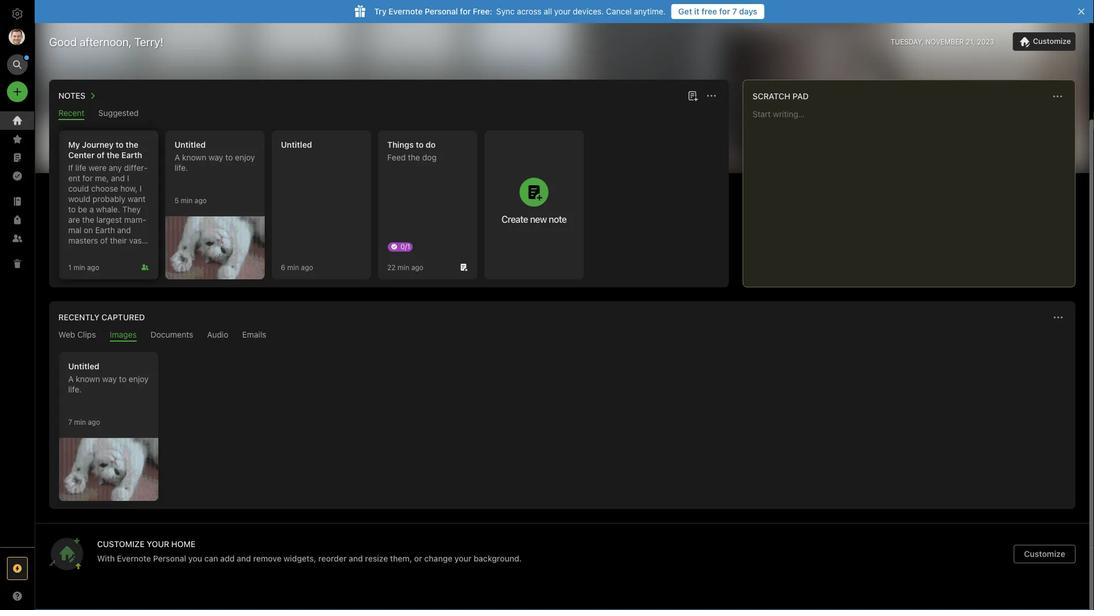 Task type: describe. For each thing, give the bounding box(es) containing it.
0 vertical spatial personal
[[425, 7, 458, 16]]

to inside things to do feed the dog
[[416, 140, 424, 150]]

min for 1
[[73, 264, 85, 272]]

change
[[424, 554, 452, 564]]

min for 5
[[181, 197, 193, 205]]

upgrade image
[[10, 562, 24, 576]]

recent
[[58, 108, 84, 118]]

free:
[[473, 7, 492, 16]]

can
[[204, 554, 218, 564]]

and right 'add'
[[237, 554, 251, 564]]

my journey to the center of the earth if life were any differ ent for me, and i could choose how, i would probably want to be a whale. they are the largest mam mal on earth and masters of their vast d...
[[68, 140, 148, 256]]

d...
[[68, 247, 80, 256]]

min for 22
[[398, 264, 409, 272]]

are
[[68, 215, 80, 225]]

ago for 6 min ago
[[301, 264, 313, 272]]

probably
[[93, 195, 125, 204]]

days
[[739, 7, 757, 16]]

1
[[68, 264, 71, 272]]

to inside images tab panel
[[119, 375, 127, 384]]

mal
[[68, 215, 146, 235]]

untitled for 7 min ago
[[68, 362, 99, 372]]

the up on
[[82, 215, 94, 225]]

6
[[281, 264, 285, 272]]

background.
[[474, 554, 522, 564]]

free
[[702, 7, 717, 16]]

captured
[[102, 313, 145, 323]]

things
[[387, 140, 414, 150]]

7 min ago
[[68, 418, 100, 427]]

all
[[544, 7, 552, 16]]

do
[[426, 140, 436, 150]]

journey
[[82, 140, 114, 150]]

good
[[49, 35, 77, 48]]

be
[[78, 205, 87, 214]]

0 vertical spatial customize button
[[1013, 32, 1076, 51]]

would
[[68, 195, 90, 204]]

largest
[[96, 215, 122, 225]]

0 vertical spatial of
[[97, 151, 105, 160]]

min for 6
[[287, 264, 299, 272]]

anytime.
[[634, 7, 666, 16]]

notes
[[58, 91, 85, 101]]

recent tab
[[58, 108, 84, 120]]

get it free for 7 days button
[[671, 4, 764, 19]]

21,
[[966, 38, 975, 46]]

1 vertical spatial earth
[[95, 226, 115, 235]]

way for 5 min ago
[[209, 153, 223, 162]]

settings image
[[10, 7, 24, 21]]

click to expand image
[[30, 590, 38, 603]]

vast
[[129, 236, 145, 246]]

me,
[[95, 174, 109, 183]]

1 vertical spatial customize
[[1024, 550, 1065, 560]]

sync
[[496, 7, 515, 16]]

tab list for a known way to enjoy life.
[[51, 330, 1073, 342]]

way for 7 min ago
[[102, 375, 117, 384]]

pad
[[793, 92, 809, 101]]

were
[[89, 163, 107, 173]]

and left 'resize'
[[349, 554, 363, 564]]

web clips
[[58, 330, 96, 340]]

0 vertical spatial evernote
[[389, 7, 423, 16]]

emails tab
[[242, 330, 266, 342]]

reorder
[[318, 554, 347, 564]]

more actions field for scratch pad
[[1050, 88, 1066, 105]]

you
[[188, 554, 202, 564]]

ago for 5 min ago
[[195, 197, 207, 205]]

7 inside get it free for 7 days button
[[732, 7, 737, 16]]

thumbnail image for 7 min ago
[[59, 439, 158, 502]]

more actions field for recently captured
[[1050, 310, 1066, 326]]

they
[[122, 205, 141, 214]]

more actions image for scratch pad
[[1051, 90, 1065, 103]]

untitled for 5 min ago
[[175, 140, 206, 150]]

the up differ
[[126, 140, 138, 150]]

evernote inside customize your home with evernote personal you can add and remove widgets, reorder and resize them, or change your background.
[[117, 554, 151, 564]]

recently captured
[[58, 313, 145, 323]]

feed
[[387, 153, 406, 162]]

customize
[[97, 540, 145, 549]]

audio tab
[[207, 330, 228, 342]]

0/1
[[401, 243, 410, 251]]

22
[[387, 264, 396, 272]]

ago for 22 min ago
[[411, 264, 423, 272]]

audio
[[207, 330, 228, 340]]

more actions image
[[705, 89, 718, 103]]

masters
[[68, 236, 98, 246]]

devices.
[[573, 7, 604, 16]]

november
[[926, 38, 964, 46]]

the inside things to do feed the dog
[[408, 153, 420, 162]]

1 min ago
[[68, 264, 99, 272]]

center
[[68, 151, 95, 160]]

things to do feed the dog
[[387, 140, 437, 162]]

how,
[[120, 184, 137, 194]]

your
[[147, 540, 169, 549]]

cancel
[[606, 7, 632, 16]]

your inside customize your home with evernote personal you can add and remove widgets, reorder and resize them, or change your background.
[[455, 554, 472, 564]]

WHAT'S NEW field
[[0, 588, 35, 606]]

recently
[[58, 313, 99, 323]]

home image
[[10, 114, 24, 128]]

web clips tab
[[58, 330, 96, 342]]

images
[[110, 330, 137, 340]]

untitled a known way to enjoy life. for 5 min ago
[[175, 140, 255, 173]]

afternoon,
[[80, 35, 132, 48]]

7 inside images tab panel
[[68, 418, 72, 427]]

terry!
[[134, 35, 163, 48]]

life
[[75, 163, 86, 173]]

22 min ago
[[387, 264, 423, 272]]

my
[[68, 140, 80, 150]]

for inside my journey to the center of the earth if life were any differ ent for me, and i could choose how, i would probably want to be a whale. they are the largest mam mal on earth and masters of their vast d...
[[82, 174, 93, 183]]

notes button
[[56, 89, 99, 103]]

and up their
[[117, 226, 131, 235]]

widgets,
[[284, 554, 316, 564]]

scratch pad
[[753, 92, 809, 101]]

dog
[[422, 153, 437, 162]]

enjoy for 5 min ago
[[235, 153, 255, 162]]

tuesday, november 21, 2023
[[891, 38, 994, 46]]

their
[[110, 236, 127, 246]]

it
[[694, 7, 700, 16]]

across
[[517, 7, 542, 16]]

life. for 5
[[175, 163, 188, 173]]



Task type: locate. For each thing, give the bounding box(es) containing it.
enjoy inside recent tab panel
[[235, 153, 255, 162]]

customize button
[[1013, 32, 1076, 51], [1014, 546, 1076, 564]]

could
[[68, 184, 89, 194]]

0 vertical spatial life.
[[175, 163, 188, 173]]

2023
[[977, 38, 994, 46]]

a for 7
[[68, 375, 74, 384]]

account image
[[9, 29, 25, 45]]

for right the free
[[719, 7, 730, 16]]

more actions image
[[1051, 90, 1065, 103], [1051, 311, 1065, 325]]

ago for 7 min ago
[[88, 418, 100, 427]]

if
[[68, 163, 73, 173]]

1 vertical spatial customize button
[[1014, 546, 1076, 564]]

enjoy
[[235, 153, 255, 162], [129, 375, 149, 384]]

life. up 5
[[175, 163, 188, 173]]

earth up differ
[[121, 151, 142, 160]]

untitled
[[175, 140, 206, 150], [281, 140, 312, 150], [68, 362, 99, 372]]

with
[[97, 554, 115, 564]]

0 horizontal spatial known
[[76, 375, 100, 384]]

Start writing… text field
[[753, 109, 1075, 278]]

customize
[[1033, 37, 1071, 46], [1024, 550, 1065, 560]]

1 vertical spatial evernote
[[117, 554, 151, 564]]

1 horizontal spatial untitled
[[175, 140, 206, 150]]

the left "dog"
[[408, 153, 420, 162]]

min inside images tab panel
[[74, 418, 86, 427]]

1 vertical spatial a
[[68, 375, 74, 384]]

web
[[58, 330, 75, 340]]

0 vertical spatial your
[[554, 7, 571, 16]]

want
[[128, 195, 146, 204]]

1 horizontal spatial earth
[[121, 151, 142, 160]]

recent tab panel
[[49, 120, 729, 288]]

recently captured button
[[56, 311, 145, 325]]

add
[[220, 554, 235, 564]]

a inside tab panel
[[68, 375, 74, 384]]

life. inside images tab panel
[[68, 385, 82, 395]]

2 horizontal spatial for
[[719, 7, 730, 16]]

evernote down customize
[[117, 554, 151, 564]]

untitled a known way to enjoy life. inside images tab panel
[[68, 362, 149, 395]]

1 horizontal spatial personal
[[425, 7, 458, 16]]

way inside images tab panel
[[102, 375, 117, 384]]

5 min ago
[[175, 197, 207, 205]]

0 vertical spatial 7
[[732, 7, 737, 16]]

life. for 7
[[68, 385, 82, 395]]

i up how,
[[127, 174, 129, 183]]

a down "web clips" tab
[[68, 375, 74, 384]]

life. up 7 min ago
[[68, 385, 82, 395]]

thumbnail image
[[165, 217, 265, 280], [59, 439, 158, 502]]

good afternoon, terry!
[[49, 35, 163, 48]]

untitled inside images tab panel
[[68, 362, 99, 372]]

0 vertical spatial more actions image
[[1051, 90, 1065, 103]]

1 vertical spatial your
[[455, 554, 472, 564]]

thumbnail image for 5 min ago
[[165, 217, 265, 280]]

tab list containing web clips
[[51, 330, 1073, 342]]

1 tab list from the top
[[51, 108, 727, 120]]

mam
[[124, 215, 146, 225]]

the up any
[[107, 151, 119, 160]]

earth down largest
[[95, 226, 115, 235]]

for left free:
[[460, 7, 471, 16]]

0 vertical spatial known
[[182, 153, 206, 162]]

More actions field
[[703, 88, 720, 104], [1050, 88, 1066, 105], [1050, 310, 1066, 326]]

6 min ago
[[281, 264, 313, 272]]

i up want on the left
[[140, 184, 142, 194]]

create new note
[[502, 214, 567, 225]]

a for 5
[[175, 153, 180, 162]]

differ
[[124, 163, 148, 173]]

your
[[554, 7, 571, 16], [455, 554, 472, 564]]

of down journey
[[97, 151, 105, 160]]

resize
[[365, 554, 388, 564]]

tab list
[[51, 108, 727, 120], [51, 330, 1073, 342]]

personal left free:
[[425, 7, 458, 16]]

0 vertical spatial i
[[127, 174, 129, 183]]

way
[[209, 153, 223, 162], [102, 375, 117, 384]]

scratch pad button
[[750, 90, 809, 103]]

customize your home with evernote personal you can add and remove widgets, reorder and resize them, or change your background.
[[97, 540, 522, 564]]

1 horizontal spatial i
[[140, 184, 142, 194]]

get
[[678, 7, 692, 16]]

0 horizontal spatial i
[[127, 174, 129, 183]]

to
[[116, 140, 124, 150], [416, 140, 424, 150], [225, 153, 233, 162], [68, 205, 76, 214], [119, 375, 127, 384]]

1 horizontal spatial 7
[[732, 7, 737, 16]]

for
[[460, 7, 471, 16], [719, 7, 730, 16], [82, 174, 93, 183]]

try
[[374, 7, 387, 16]]

i
[[127, 174, 129, 183], [140, 184, 142, 194]]

0 vertical spatial untitled a known way to enjoy life.
[[175, 140, 255, 173]]

0 vertical spatial customize
[[1033, 37, 1071, 46]]

clips
[[77, 330, 96, 340]]

known up 5 min ago at top
[[182, 153, 206, 162]]

life.
[[175, 163, 188, 173], [68, 385, 82, 395]]

for for free:
[[460, 7, 471, 16]]

for down life
[[82, 174, 93, 183]]

known
[[182, 153, 206, 162], [76, 375, 100, 384]]

ago for 1 min ago
[[87, 264, 99, 272]]

or
[[414, 554, 422, 564]]

1 vertical spatial untitled a known way to enjoy life.
[[68, 362, 149, 395]]

ent
[[68, 163, 148, 183]]

1 vertical spatial thumbnail image
[[59, 439, 158, 502]]

1 horizontal spatial thumbnail image
[[165, 217, 265, 280]]

0 vertical spatial way
[[209, 153, 223, 162]]

enjoy for 7 min ago
[[129, 375, 149, 384]]

images tab panel
[[49, 342, 1076, 510]]

ago inside images tab panel
[[88, 418, 100, 427]]

untitled a known way to enjoy life. inside recent tab panel
[[175, 140, 255, 173]]

0 horizontal spatial evernote
[[117, 554, 151, 564]]

remove
[[253, 554, 281, 564]]

images tab
[[110, 330, 137, 342]]

new
[[530, 214, 547, 225]]

life. inside recent tab panel
[[175, 163, 188, 173]]

1 vertical spatial more actions image
[[1051, 311, 1065, 325]]

enjoy inside images tab panel
[[129, 375, 149, 384]]

for inside button
[[719, 7, 730, 16]]

any
[[109, 163, 122, 173]]

the
[[126, 140, 138, 150], [107, 151, 119, 160], [408, 153, 420, 162], [82, 215, 94, 225]]

0 vertical spatial earth
[[121, 151, 142, 160]]

1 horizontal spatial known
[[182, 153, 206, 162]]

untitled a known way to enjoy life. for 7 min ago
[[68, 362, 149, 395]]

known inside images tab panel
[[76, 375, 100, 384]]

a inside recent tab panel
[[175, 153, 180, 162]]

min for 7
[[74, 418, 86, 427]]

0 horizontal spatial untitled a known way to enjoy life.
[[68, 362, 149, 395]]

1 vertical spatial i
[[140, 184, 142, 194]]

note
[[549, 214, 567, 225]]

1 horizontal spatial your
[[554, 7, 571, 16]]

evernote right try
[[389, 7, 423, 16]]

1 vertical spatial personal
[[153, 554, 186, 564]]

untitled a known way to enjoy life. down images tab
[[68, 362, 149, 395]]

scratch
[[753, 92, 790, 101]]

1 horizontal spatial life.
[[175, 163, 188, 173]]

0 horizontal spatial for
[[82, 174, 93, 183]]

1 vertical spatial enjoy
[[129, 375, 149, 384]]

1 horizontal spatial way
[[209, 153, 223, 162]]

for for 7
[[719, 7, 730, 16]]

your right all
[[554, 7, 571, 16]]

1 vertical spatial of
[[100, 236, 108, 246]]

them,
[[390, 554, 412, 564]]

whale.
[[96, 205, 120, 214]]

more actions image for recently captured
[[1051, 311, 1065, 325]]

ago
[[195, 197, 207, 205], [87, 264, 99, 272], [301, 264, 313, 272], [411, 264, 423, 272], [88, 418, 100, 427]]

known for 7 min ago
[[76, 375, 100, 384]]

Account field
[[0, 25, 35, 49]]

known up 7 min ago
[[76, 375, 100, 384]]

thumbnail image down 5 min ago at top
[[165, 217, 265, 280]]

0 horizontal spatial 7
[[68, 418, 72, 427]]

tree
[[0, 112, 35, 547]]

on
[[84, 226, 93, 235]]

tab list for if life were any differ ent for me, and i could choose how, i would probably want to be a whale. they are the largest mam mal on earth and masters of their vast d...
[[51, 108, 727, 120]]

0 horizontal spatial life.
[[68, 385, 82, 395]]

thumbnail image down 7 min ago
[[59, 439, 158, 502]]

documents tab
[[151, 330, 193, 342]]

0 horizontal spatial your
[[455, 554, 472, 564]]

try evernote personal for free: sync across all your devices. cancel anytime.
[[374, 7, 666, 16]]

0 horizontal spatial a
[[68, 375, 74, 384]]

0 vertical spatial thumbnail image
[[165, 217, 265, 280]]

choose
[[91, 184, 118, 194]]

1 horizontal spatial evernote
[[389, 7, 423, 16]]

0 horizontal spatial enjoy
[[129, 375, 149, 384]]

untitled a known way to enjoy life. up 5 min ago at top
[[175, 140, 255, 173]]

thumbnail image inside images tab panel
[[59, 439, 158, 502]]

and down any
[[111, 174, 125, 183]]

1 vertical spatial way
[[102, 375, 117, 384]]

5
[[175, 197, 179, 205]]

0 vertical spatial a
[[175, 153, 180, 162]]

your right change
[[455, 554, 472, 564]]

1 horizontal spatial for
[[460, 7, 471, 16]]

suggested tab
[[98, 108, 139, 120]]

a up 5
[[175, 153, 180, 162]]

evernote
[[389, 7, 423, 16], [117, 554, 151, 564]]

1 vertical spatial life.
[[68, 385, 82, 395]]

personal
[[425, 7, 458, 16], [153, 554, 186, 564]]

personal down your
[[153, 554, 186, 564]]

2 horizontal spatial untitled
[[281, 140, 312, 150]]

documents
[[151, 330, 193, 340]]

personal inside customize your home with evernote personal you can add and remove widgets, reorder and resize them, or change your background.
[[153, 554, 186, 564]]

0 horizontal spatial untitled
[[68, 362, 99, 372]]

1 horizontal spatial untitled a known way to enjoy life.
[[175, 140, 255, 173]]

0 horizontal spatial thumbnail image
[[59, 439, 158, 502]]

of
[[97, 151, 105, 160], [100, 236, 108, 246]]

0 vertical spatial tab list
[[51, 108, 727, 120]]

1 vertical spatial 7
[[68, 418, 72, 427]]

way inside recent tab panel
[[209, 153, 223, 162]]

a
[[89, 205, 94, 214]]

0 vertical spatial enjoy
[[235, 153, 255, 162]]

thumbnail image inside recent tab panel
[[165, 217, 265, 280]]

1 vertical spatial tab list
[[51, 330, 1073, 342]]

of left their
[[100, 236, 108, 246]]

0 horizontal spatial way
[[102, 375, 117, 384]]

0 horizontal spatial personal
[[153, 554, 186, 564]]

tuesday,
[[891, 38, 924, 46]]

1 vertical spatial known
[[76, 375, 100, 384]]

known for 5 min ago
[[182, 153, 206, 162]]

and
[[111, 174, 125, 183], [117, 226, 131, 235], [237, 554, 251, 564], [349, 554, 363, 564]]

tab list containing recent
[[51, 108, 727, 120]]

2 tab list from the top
[[51, 330, 1073, 342]]

suggested
[[98, 108, 139, 118]]

1 horizontal spatial a
[[175, 153, 180, 162]]

emails
[[242, 330, 266, 340]]

1 horizontal spatial enjoy
[[235, 153, 255, 162]]

earth
[[121, 151, 142, 160], [95, 226, 115, 235]]

0 horizontal spatial earth
[[95, 226, 115, 235]]

known inside recent tab panel
[[182, 153, 206, 162]]



Task type: vqa. For each thing, say whether or not it's contained in the screenshot.
Expand Notebooks icon
no



